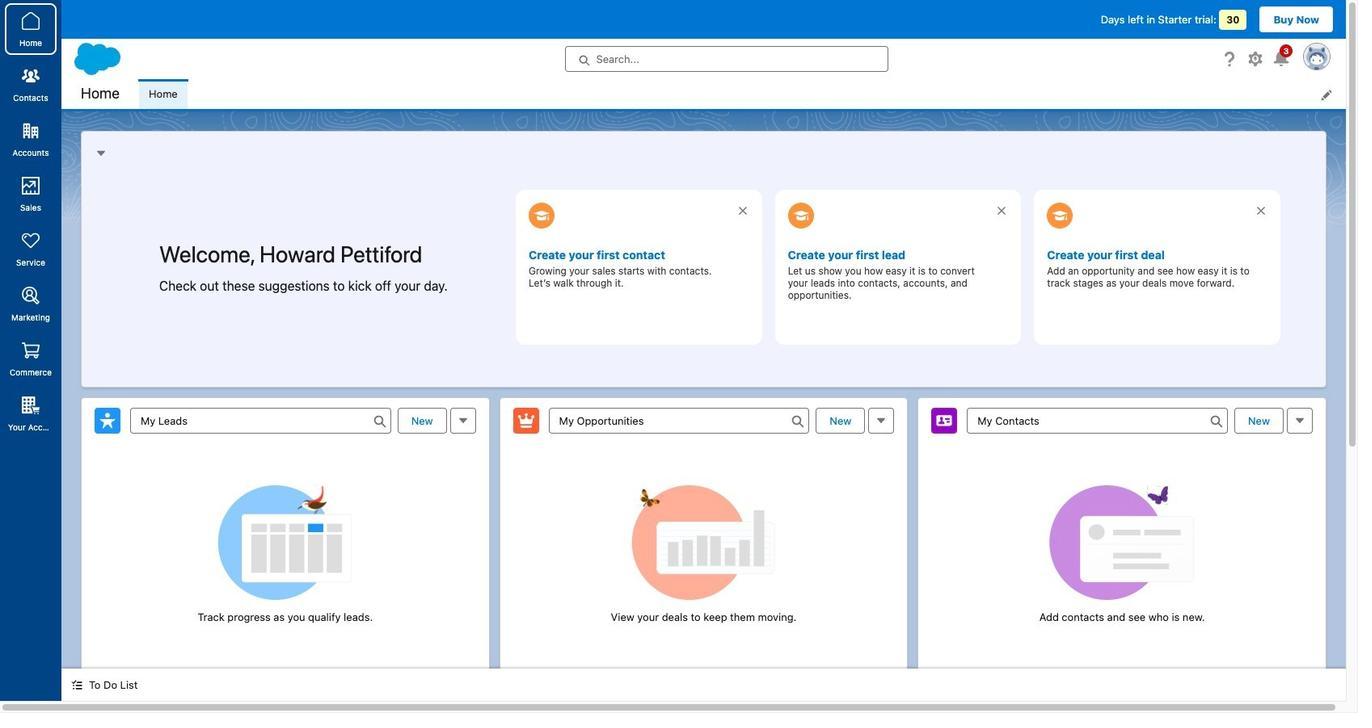 Task type: vqa. For each thing, say whether or not it's contained in the screenshot.
the Select an Option text box
yes



Task type: describe. For each thing, give the bounding box(es) containing it.
text default image
[[71, 680, 82, 692]]

1 select an option text field from the left
[[130, 408, 391, 434]]



Task type: locate. For each thing, give the bounding box(es) containing it.
2 select an option text field from the left
[[549, 408, 810, 434]]

list
[[139, 79, 1346, 109]]

Select an Option text field
[[130, 408, 391, 434], [549, 408, 810, 434]]

0 horizontal spatial select an option text field
[[130, 408, 391, 434]]

1 horizontal spatial select an option text field
[[549, 408, 810, 434]]



